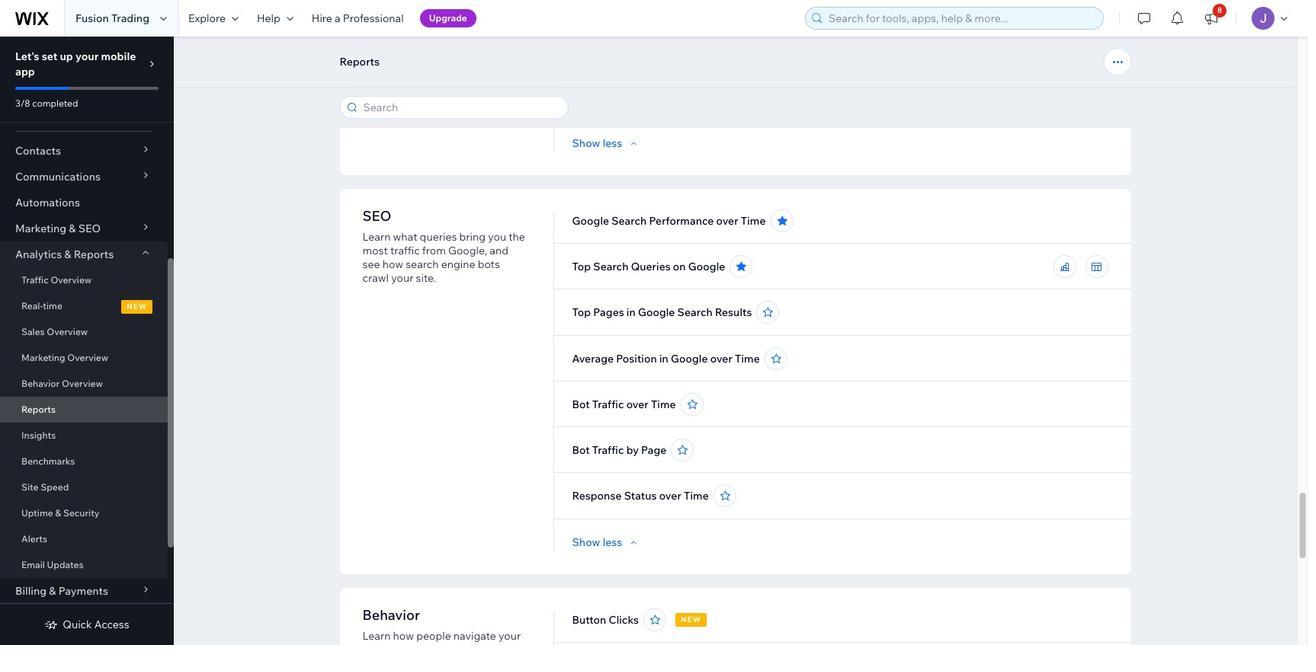 Task type: vqa. For each thing, say whether or not it's contained in the screenshot.
the bottommost "behavior"
yes



Task type: locate. For each thing, give the bounding box(es) containing it.
how right see on the left of page
[[382, 258, 403, 271]]

analytics
[[15, 248, 62, 261]]

email updates
[[21, 560, 83, 571]]

0 vertical spatial show less button
[[572, 136, 641, 150]]

marketing for marketing overview
[[21, 352, 65, 364]]

0 vertical spatial top
[[572, 260, 591, 274]]

reports link
[[0, 397, 168, 423]]

learn left 'look' on the left bottom of the page
[[362, 630, 391, 643]]

1 horizontal spatial email
[[572, 90, 600, 104]]

less down response
[[603, 536, 622, 550]]

overview down sales overview link
[[67, 352, 108, 364]]

1 vertical spatial behavior
[[362, 607, 420, 624]]

0 horizontal spatial and
[[383, 643, 402, 646]]

0 vertical spatial and
[[490, 244, 508, 258]]

quick
[[63, 618, 92, 632]]

reports down marketing & seo dropdown button on the top left of the page
[[74, 248, 114, 261]]

time right performance
[[741, 214, 766, 228]]

fusion trading
[[75, 11, 149, 25]]

8
[[1217, 5, 1222, 15]]

how left people
[[393, 630, 414, 643]]

overview inside traffic overview link
[[51, 274, 92, 286]]

0 vertical spatial traffic
[[21, 274, 49, 286]]

Search field
[[359, 97, 563, 118]]

3/8 completed
[[15, 98, 78, 109]]

page
[[641, 444, 667, 457]]

1 vertical spatial bot
[[572, 444, 590, 457]]

0 horizontal spatial clicks
[[609, 614, 639, 627]]

behavior down marketing overview
[[21, 378, 60, 390]]

how inside behavior learn how people navigate your site and look for places t
[[393, 630, 414, 643]]

bot up response
[[572, 444, 590, 457]]

google,
[[448, 244, 487, 258]]

0 vertical spatial marketing
[[15, 222, 66, 236]]

2 horizontal spatial your
[[499, 630, 521, 643]]

behavior overview link
[[0, 371, 168, 397]]

learn for behavior
[[362, 630, 391, 643]]

help button
[[248, 0, 303, 37]]

communications button
[[0, 164, 168, 190]]

1 vertical spatial reports
[[74, 248, 114, 261]]

traffic left by
[[592, 444, 624, 457]]

& for marketing
[[69, 222, 76, 236]]

0 horizontal spatial in
[[626, 306, 636, 319]]

less
[[603, 136, 622, 150], [603, 536, 622, 550]]

contacts
[[15, 144, 61, 158]]

your left site.
[[391, 271, 413, 285]]

1 vertical spatial search
[[593, 260, 629, 274]]

overview for traffic overview
[[51, 274, 92, 286]]

email left campaign
[[572, 90, 600, 104]]

& down marketing & seo
[[64, 248, 71, 261]]

1 vertical spatial email
[[21, 560, 45, 571]]

bot down "average"
[[572, 398, 590, 412]]

in for pages
[[626, 306, 636, 319]]

1 horizontal spatial in
[[659, 352, 668, 366]]

show less button down campaign
[[572, 136, 641, 150]]

0 vertical spatial email
[[572, 90, 600, 104]]

show less button down response
[[572, 536, 641, 550]]

0 vertical spatial show less
[[572, 136, 622, 150]]

overview inside 'behavior overview' link
[[62, 378, 103, 390]]

2 show from the top
[[572, 536, 600, 550]]

marketing up analytics at the top left
[[15, 222, 66, 236]]

1 horizontal spatial seo
[[362, 207, 391, 225]]

& inside popup button
[[49, 585, 56, 598]]

reports up insights
[[21, 404, 56, 415]]

& inside dropdown button
[[64, 248, 71, 261]]

bot for bot traffic by page
[[572, 444, 590, 457]]

1 vertical spatial traffic
[[592, 398, 624, 412]]

crawl
[[362, 271, 389, 285]]

time
[[741, 214, 766, 228], [735, 352, 760, 366], [651, 398, 676, 412], [684, 489, 709, 503]]

0 vertical spatial search
[[612, 214, 647, 228]]

seo up most
[[362, 207, 391, 225]]

people
[[416, 630, 451, 643]]

analytics & reports button
[[0, 242, 168, 268]]

& right billing
[[49, 585, 56, 598]]

search
[[612, 214, 647, 228], [593, 260, 629, 274], [677, 306, 713, 319]]

less for second show less button from the top
[[603, 536, 622, 550]]

overview for sales overview
[[47, 326, 88, 338]]

1 vertical spatial your
[[391, 271, 413, 285]]

your inside the let's set up your mobile app
[[75, 50, 99, 63]]

marketing overview link
[[0, 345, 168, 371]]

and right "site"
[[383, 643, 402, 646]]

explore
[[188, 11, 226, 25]]

sales overview link
[[0, 319, 168, 345]]

& for billing
[[49, 585, 56, 598]]

traffic overview
[[21, 274, 92, 286]]

marketing inside marketing & seo dropdown button
[[15, 222, 66, 236]]

learn
[[362, 230, 391, 244], [362, 630, 391, 643]]

clicks right campaign
[[656, 90, 686, 104]]

0 vertical spatial behavior
[[21, 378, 60, 390]]

top left queries
[[572, 260, 591, 274]]

traffic overview link
[[0, 268, 168, 293]]

1 vertical spatial in
[[659, 352, 668, 366]]

& for uptime
[[55, 508, 61, 519]]

1 vertical spatial top
[[572, 306, 591, 319]]

in
[[626, 306, 636, 319], [659, 352, 668, 366]]

0 vertical spatial show
[[572, 136, 600, 150]]

automations
[[15, 196, 80, 210]]

uptime
[[21, 508, 53, 519]]

show less
[[572, 136, 622, 150], [572, 536, 622, 550]]

search left queries
[[593, 260, 629, 274]]

1 horizontal spatial behavior
[[362, 607, 420, 624]]

2 vertical spatial traffic
[[592, 444, 624, 457]]

reports for reports link
[[21, 404, 56, 415]]

email inside 'sidebar' element
[[21, 560, 45, 571]]

reports for reports button
[[340, 55, 380, 69]]

1 vertical spatial how
[[393, 630, 414, 643]]

search up top search queries on google
[[612, 214, 647, 228]]

1 vertical spatial new
[[681, 615, 701, 625]]

security
[[63, 508, 99, 519]]

response
[[572, 489, 622, 503]]

how
[[382, 258, 403, 271], [393, 630, 414, 643]]

1 horizontal spatial clicks
[[656, 90, 686, 104]]

0 vertical spatial bot
[[572, 398, 590, 412]]

& right uptime
[[55, 508, 61, 519]]

analytics & reports
[[15, 248, 114, 261]]

email updates link
[[0, 553, 168, 579]]

in right pages at the top left
[[626, 306, 636, 319]]

bots
[[478, 258, 500, 271]]

learn inside the seo learn what queries bring you the most traffic from google, and see how search engine bots crawl your site.
[[362, 230, 391, 244]]

response status over time
[[572, 489, 709, 503]]

top left pages at the top left
[[572, 306, 591, 319]]

google up top search queries on google
[[572, 214, 609, 228]]

your right navigate
[[499, 630, 521, 643]]

less down campaign
[[603, 136, 622, 150]]

and left the
[[490, 244, 508, 258]]

2 show less button from the top
[[572, 536, 641, 550]]

top search queries on google
[[572, 260, 725, 274]]

sidebar element
[[0, 37, 174, 646]]

time right status
[[684, 489, 709, 503]]

reports down hire a professional
[[340, 55, 380, 69]]

1 vertical spatial show less
[[572, 536, 622, 550]]

1 top from the top
[[572, 260, 591, 274]]

seo
[[362, 207, 391, 225], [78, 222, 101, 236]]

& inside dropdown button
[[69, 222, 76, 236]]

seo inside dropdown button
[[78, 222, 101, 236]]

behavior for behavior overview
[[21, 378, 60, 390]]

1 horizontal spatial reports
[[74, 248, 114, 261]]

marketing down sales on the left
[[21, 352, 65, 364]]

2 vertical spatial your
[[499, 630, 521, 643]]

behavior inside behavior learn how people navigate your site and look for places t
[[362, 607, 420, 624]]

& up analytics & reports
[[69, 222, 76, 236]]

overview
[[51, 274, 92, 286], [47, 326, 88, 338], [67, 352, 108, 364], [62, 378, 103, 390]]

1 horizontal spatial and
[[490, 244, 508, 258]]

search for google
[[612, 214, 647, 228]]

8 button
[[1195, 0, 1228, 37]]

2 bot from the top
[[572, 444, 590, 457]]

behavior up "site"
[[362, 607, 420, 624]]

in right position
[[659, 352, 668, 366]]

0 vertical spatial new
[[127, 302, 147, 312]]

2 top from the top
[[572, 306, 591, 319]]

0 vertical spatial less
[[603, 136, 622, 150]]

seo up analytics & reports dropdown button
[[78, 222, 101, 236]]

3/8
[[15, 98, 30, 109]]

overview up marketing overview
[[47, 326, 88, 338]]

clicks right button
[[609, 614, 639, 627]]

show down email campaign clicks
[[572, 136, 600, 150]]

billing
[[15, 585, 47, 598]]

learn up see on the left of page
[[362, 230, 391, 244]]

behavior
[[21, 378, 60, 390], [362, 607, 420, 624]]

overview down marketing overview link
[[62, 378, 103, 390]]

campaign
[[602, 90, 654, 104]]

1 horizontal spatial your
[[391, 271, 413, 285]]

2 horizontal spatial reports
[[340, 55, 380, 69]]

show down response
[[572, 536, 600, 550]]

search left results
[[677, 306, 713, 319]]

0 horizontal spatial your
[[75, 50, 99, 63]]

show less button
[[572, 136, 641, 150], [572, 536, 641, 550]]

time down average position in google over time
[[651, 398, 676, 412]]

1 less from the top
[[603, 136, 622, 150]]

email for email updates
[[21, 560, 45, 571]]

speed
[[41, 482, 69, 493]]

0 horizontal spatial seo
[[78, 222, 101, 236]]

time down results
[[735, 352, 760, 366]]

and inside the seo learn what queries bring you the most traffic from google, and see how search engine bots crawl your site.
[[490, 244, 508, 258]]

hire
[[312, 11, 332, 25]]

marketing
[[15, 222, 66, 236], [21, 352, 65, 364]]

new
[[127, 302, 147, 312], [681, 615, 701, 625]]

1 vertical spatial learn
[[362, 630, 391, 643]]

overview inside sales overview link
[[47, 326, 88, 338]]

search for top
[[593, 260, 629, 274]]

position
[[616, 352, 657, 366]]

quick access
[[63, 618, 129, 632]]

average position in google over time
[[572, 352, 760, 366]]

1 vertical spatial and
[[383, 643, 402, 646]]

automations link
[[0, 190, 168, 216]]

email down alerts
[[21, 560, 45, 571]]

1 vertical spatial show less button
[[572, 536, 641, 550]]

queries
[[631, 260, 671, 274]]

show less down campaign
[[572, 136, 622, 150]]

0 vertical spatial learn
[[362, 230, 391, 244]]

Search for tools, apps, help & more... field
[[824, 8, 1099, 29]]

0 horizontal spatial reports
[[21, 404, 56, 415]]

1 vertical spatial marketing
[[21, 352, 65, 364]]

traffic down analytics at the top left
[[21, 274, 49, 286]]

0 vertical spatial how
[[382, 258, 403, 271]]

0 vertical spatial reports
[[340, 55, 380, 69]]

over right status
[[659, 489, 681, 503]]

your inside behavior learn how people navigate your site and look for places t
[[499, 630, 521, 643]]

1 learn from the top
[[362, 230, 391, 244]]

1 vertical spatial less
[[603, 536, 622, 550]]

bring
[[459, 230, 486, 244]]

billing & payments
[[15, 585, 108, 598]]

2 learn from the top
[[362, 630, 391, 643]]

0 horizontal spatial new
[[127, 302, 147, 312]]

fusion
[[75, 11, 109, 25]]

marketing for marketing & seo
[[15, 222, 66, 236]]

your right up
[[75, 50, 99, 63]]

marketing inside marketing overview link
[[21, 352, 65, 364]]

bot
[[572, 398, 590, 412], [572, 444, 590, 457]]

0 horizontal spatial behavior
[[21, 378, 60, 390]]

average
[[572, 352, 614, 366]]

and
[[490, 244, 508, 258], [383, 643, 402, 646]]

0 vertical spatial in
[[626, 306, 636, 319]]

0 vertical spatial your
[[75, 50, 99, 63]]

overview down analytics & reports
[[51, 274, 92, 286]]

2 vertical spatial reports
[[21, 404, 56, 415]]

traffic
[[21, 274, 49, 286], [592, 398, 624, 412], [592, 444, 624, 457]]

1 vertical spatial show
[[572, 536, 600, 550]]

0 horizontal spatial email
[[21, 560, 45, 571]]

show less down response
[[572, 536, 622, 550]]

learn inside behavior learn how people navigate your site and look for places t
[[362, 630, 391, 643]]

less for 2nd show less button from the bottom of the page
[[603, 136, 622, 150]]

professional
[[343, 11, 404, 25]]

2 less from the top
[[603, 536, 622, 550]]

reports inside button
[[340, 55, 380, 69]]

contacts button
[[0, 138, 168, 164]]

behavior inside 'behavior overview' link
[[21, 378, 60, 390]]

traffic up bot traffic by page
[[592, 398, 624, 412]]

1 bot from the top
[[572, 398, 590, 412]]

1 show less from the top
[[572, 136, 622, 150]]

overview inside marketing overview link
[[67, 352, 108, 364]]



Task type: describe. For each thing, give the bounding box(es) containing it.
google right "on"
[[688, 260, 725, 274]]

a
[[335, 11, 341, 25]]

by
[[626, 444, 639, 457]]

traffic for bot traffic over time
[[592, 398, 624, 412]]

time
[[43, 300, 62, 312]]

uptime & security link
[[0, 501, 168, 527]]

over down results
[[710, 352, 732, 366]]

the
[[509, 230, 525, 244]]

quick access button
[[44, 618, 129, 632]]

most
[[362, 244, 388, 258]]

uptime & security
[[21, 508, 99, 519]]

billing & payments button
[[0, 579, 168, 605]]

over down position
[[626, 398, 649, 412]]

trading
[[111, 11, 149, 25]]

overview for behavior overview
[[62, 378, 103, 390]]

places
[[444, 643, 476, 646]]

traffic inside 'sidebar' element
[[21, 274, 49, 286]]

payments
[[58, 585, 108, 598]]

your inside the seo learn what queries bring you the most traffic from google, and see how search engine bots crawl your site.
[[391, 271, 413, 285]]

bot for bot traffic over time
[[572, 398, 590, 412]]

top for top search queries on google
[[572, 260, 591, 274]]

alerts link
[[0, 527, 168, 553]]

email campaign clicks
[[572, 90, 686, 104]]

app
[[15, 65, 35, 79]]

engine
[[441, 258, 475, 271]]

top pages in google search results
[[572, 306, 752, 319]]

you
[[488, 230, 506, 244]]

learn for seo
[[362, 230, 391, 244]]

upgrade
[[429, 12, 467, 24]]

2 show less from the top
[[572, 536, 622, 550]]

1 show from the top
[[572, 136, 600, 150]]

google search performance over time
[[572, 214, 766, 228]]

let's set up your mobile app
[[15, 50, 136, 79]]

from
[[422, 244, 446, 258]]

traffic for bot traffic by page
[[592, 444, 624, 457]]

marketing & seo button
[[0, 216, 168, 242]]

communications
[[15, 170, 101, 184]]

see
[[362, 258, 380, 271]]

google right position
[[671, 352, 708, 366]]

hire a professional link
[[303, 0, 413, 37]]

traffic
[[390, 244, 420, 258]]

over right performance
[[716, 214, 738, 228]]

benchmarks
[[21, 456, 75, 467]]

google down queries
[[638, 306, 675, 319]]

pages
[[593, 306, 624, 319]]

completed
[[32, 98, 78, 109]]

performance
[[649, 214, 714, 228]]

behavior for behavior learn how people navigate your site and look for places t
[[362, 607, 420, 624]]

look
[[404, 643, 425, 646]]

marketing overview
[[21, 352, 108, 364]]

site speed
[[21, 482, 69, 493]]

upgrade button
[[420, 9, 476, 27]]

marketing & seo
[[15, 222, 101, 236]]

behavior overview
[[21, 378, 103, 390]]

0 vertical spatial clicks
[[656, 90, 686, 104]]

button
[[572, 614, 606, 627]]

top for top pages in google search results
[[572, 306, 591, 319]]

in for position
[[659, 352, 668, 366]]

alerts
[[21, 534, 47, 545]]

on
[[673, 260, 686, 274]]

new inside 'sidebar' element
[[127, 302, 147, 312]]

updates
[[47, 560, 83, 571]]

queries
[[420, 230, 457, 244]]

behavior learn how people navigate your site and look for places t
[[362, 607, 521, 646]]

1 vertical spatial clicks
[[609, 614, 639, 627]]

button clicks
[[572, 614, 639, 627]]

and inside behavior learn how people navigate your site and look for places t
[[383, 643, 402, 646]]

access
[[94, 618, 129, 632]]

up
[[60, 50, 73, 63]]

real-time
[[21, 300, 62, 312]]

reports inside dropdown button
[[74, 248, 114, 261]]

seo learn what queries bring you the most traffic from google, and see how search engine bots crawl your site.
[[362, 207, 525, 285]]

navigate
[[453, 630, 496, 643]]

1 horizontal spatial new
[[681, 615, 701, 625]]

2 vertical spatial search
[[677, 306, 713, 319]]

site speed link
[[0, 475, 168, 501]]

for
[[428, 643, 442, 646]]

hire a professional
[[312, 11, 404, 25]]

overview for marketing overview
[[67, 352, 108, 364]]

reports button
[[332, 50, 387, 73]]

search
[[406, 258, 439, 271]]

email for email campaign clicks
[[572, 90, 600, 104]]

& for analytics
[[64, 248, 71, 261]]

bot traffic over time
[[572, 398, 676, 412]]

status
[[624, 489, 657, 503]]

set
[[42, 50, 57, 63]]

seo inside the seo learn what queries bring you the most traffic from google, and see how search engine bots crawl your site.
[[362, 207, 391, 225]]

real-
[[21, 300, 43, 312]]

1 show less button from the top
[[572, 136, 641, 150]]

sales overview
[[21, 326, 88, 338]]

results
[[715, 306, 752, 319]]

what
[[393, 230, 417, 244]]

help
[[257, 11, 280, 25]]

insights link
[[0, 423, 168, 449]]

how inside the seo learn what queries bring you the most traffic from google, and see how search engine bots crawl your site.
[[382, 258, 403, 271]]

site
[[362, 643, 380, 646]]

site.
[[416, 271, 436, 285]]



